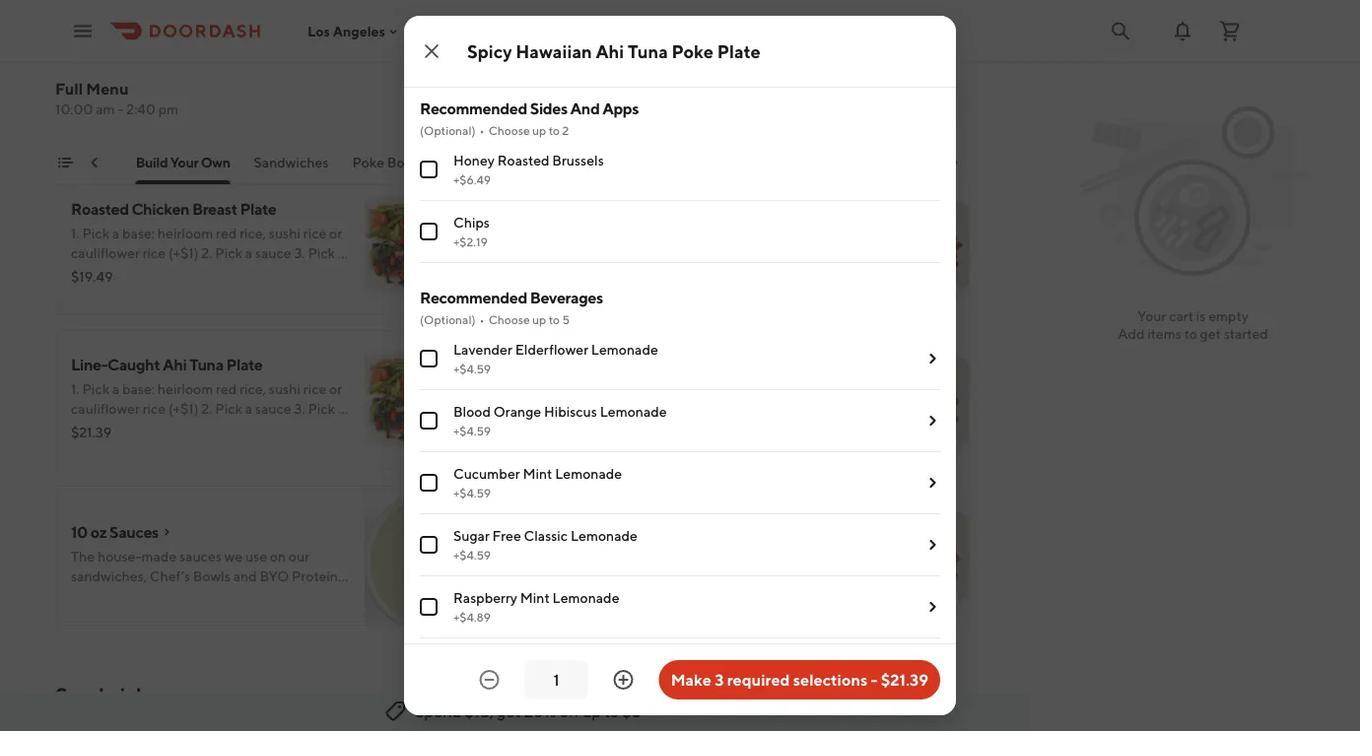 Task type: locate. For each thing, give the bounding box(es) containing it.
+$4.59 down "cucumber"
[[453, 486, 491, 500]]

add for spicy hawaiian ahi tuna poke plate
[[919, 434, 946, 450]]

(optional)
[[420, 123, 476, 137], [420, 312, 476, 326]]

recommended inside recommended sides and apps (optional) • choose up to 2
[[420, 99, 527, 118]]

1 vertical spatial •
[[480, 312, 485, 326]]

- for selections
[[871, 671, 878, 689]]

hawaiian
[[516, 40, 592, 62], [577, 355, 641, 374]]

to for spend $15, get 20% off up to $5
[[604, 702, 619, 721]]

is
[[1196, 308, 1206, 324]]

choose up chef's bowls
[[489, 123, 530, 137]]

up down sides
[[532, 123, 546, 137]]

get right $15,
[[497, 702, 521, 721]]

recommended up lavender
[[420, 288, 527, 307]]

5
[[562, 312, 570, 326]]

spicy right close spicy hawaiian ahi tuna poke plate icon at the left of page
[[467, 40, 512, 62]]

sandwiches
[[254, 154, 329, 171], [55, 683, 169, 709]]

pm
[[158, 101, 178, 117]]

mint inside 'cucumber mint lemonade +$4.59'
[[523, 466, 552, 482]]

to
[[549, 123, 560, 137], [549, 312, 560, 326], [1184, 326, 1197, 342], [604, 702, 619, 721]]

plate inside "3 side combo plate choose from any of our cold or hot (+$1 ea) sides $14.69"
[[636, 44, 672, 63]]

menu for full
[[86, 79, 129, 98]]

roasted down recommended sides and apps (optional) • choose up to 2
[[497, 152, 550, 169]]

menu inside full menu 10:00 am - 2:40 pm
[[86, 79, 129, 98]]

1 +$4.59 from the top
[[453, 362, 491, 376]]

0 vertical spatial hawaiian
[[516, 40, 592, 62]]

1 horizontal spatial 3
[[715, 671, 724, 689]]

choose inside "recommended beverages (optional) • choose up to 5"
[[489, 312, 530, 326]]

0 vertical spatial sandwiches
[[254, 154, 329, 171]]

- for am
[[118, 101, 124, 117]]

• inside "recommended beverages (optional) • choose up to 5"
[[480, 312, 485, 326]]

add button for line-caught ahi tuna plate
[[442, 427, 493, 458]]

chef's
[[449, 154, 489, 171], [150, 568, 190, 584]]

+$4.59 down lavender
[[453, 362, 491, 376]]

hawaiian up sides
[[516, 40, 592, 62]]

of
[[645, 69, 657, 86]]

0 vertical spatial mint
[[523, 466, 552, 482]]

spicy down 5
[[536, 355, 574, 374]]

build
[[136, 154, 168, 171]]

1 vertical spatial -
[[871, 671, 878, 689]]

recommended up the honey
[[420, 99, 527, 118]]

plate
[[717, 40, 761, 62], [260, 44, 296, 63], [636, 44, 672, 63], [240, 200, 276, 218], [736, 200, 772, 218], [226, 355, 263, 374], [746, 355, 782, 374], [702, 511, 739, 530]]

0 vertical spatial (optional)
[[420, 123, 476, 137]]

lemonade inside 'lavender elderflower lemonade +$4.59'
[[591, 342, 658, 358]]

classic
[[524, 528, 568, 544]]

2 vertical spatial choose
[[489, 312, 530, 326]]

1 recommended from the top
[[420, 99, 527, 118]]

ahi
[[596, 40, 624, 62], [163, 355, 187, 374], [644, 355, 668, 374], [536, 511, 560, 530]]

chef's up "in"
[[150, 568, 190, 584]]

1 vertical spatial up
[[532, 312, 546, 326]]

menu inside button
[[76, 154, 113, 171]]

lemonade right elderflower on the left top of the page
[[591, 342, 658, 358]]

4 +$4.59 from the top
[[453, 548, 491, 562]]

and
[[570, 99, 600, 118]]

+$2.19
[[453, 235, 488, 248]]

1 horizontal spatial get
[[1200, 326, 1221, 342]]

2 recommended from the top
[[420, 288, 527, 307]]

None checkbox
[[420, 350, 438, 368], [420, 474, 438, 492], [420, 536, 438, 554], [420, 598, 438, 616], [420, 350, 438, 368], [420, 474, 438, 492], [420, 536, 438, 554], [420, 598, 438, 616]]

any
[[619, 69, 642, 86]]

1 (optional) from the top
[[420, 123, 476, 137]]

roasted
[[497, 152, 550, 169], [71, 200, 129, 218]]

mint right "cucumber"
[[523, 466, 552, 482]]

our inside the house-made sauces we use on our sandwiches, chef's bowls and byo protein plates. served in 10oz takeout containers.
[[289, 549, 310, 565]]

3 left side
[[536, 44, 545, 63]]

mint inside raspberry mint lemonade +$4.89
[[520, 590, 550, 606]]

hawaiian up hibiscus
[[577, 355, 641, 374]]

1 horizontal spatial spicy
[[536, 355, 574, 374]]

your up items
[[1137, 308, 1166, 324]]

byo
[[260, 568, 289, 584]]

• up the honey
[[480, 123, 485, 137]]

0 vertical spatial 3
[[536, 44, 545, 63]]

0 vertical spatial roasted
[[497, 152, 550, 169]]

0 horizontal spatial roasted
[[71, 200, 129, 218]]

roasted down scroll menu navigation left icon
[[71, 200, 129, 218]]

toasts button
[[553, 153, 593, 184]]

mint for raspberry
[[520, 590, 550, 606]]

roasted inside honey roasted brussels +$6.49
[[497, 152, 550, 169]]

menu up am
[[86, 79, 129, 98]]

1 horizontal spatial $21.39
[[881, 671, 928, 689]]

the
[[71, 549, 95, 565]]

add inside your cart is empty add items to get started
[[1118, 326, 1145, 342]]

+$1.29
[[420, 4, 454, 18]]

0 vertical spatial choose
[[536, 69, 585, 86]]

seasonal menu
[[17, 154, 113, 171]]

- right selections
[[871, 671, 878, 689]]

1 vertical spatial your
[[1137, 308, 1166, 324]]

chef's up +$6.49
[[449, 154, 489, 171]]

your
[[171, 154, 199, 171], [1137, 308, 1166, 324]]

0 vertical spatial •
[[480, 123, 485, 137]]

recommended for recommended sides and apps
[[420, 99, 527, 118]]

chicken pesto mozzarella image
[[830, 726, 970, 731]]

1 vertical spatial mint
[[520, 590, 550, 606]]

recommended inside "recommended beverages (optional) • choose up to 5"
[[420, 288, 527, 307]]

honey roasted brussels +$6.49
[[453, 152, 604, 186]]

lemonade inside raspberry mint lemonade +$4.89
[[552, 590, 619, 606]]

up
[[532, 123, 546, 137], [532, 312, 546, 326], [582, 702, 601, 721]]

make 3 required selections - $21.39
[[671, 671, 928, 689]]

0 vertical spatial spicy
[[467, 40, 512, 62]]

bowls inside button
[[492, 154, 530, 171]]

steak
[[694, 200, 733, 218]]

beverages
[[530, 288, 603, 307]]

chips
[[453, 214, 490, 231]]

line-caught ahi tuna plate
[[71, 355, 263, 374]]

we
[[224, 549, 243, 565]]

increase quantity by 1 image
[[612, 668, 635, 692]]

to left $5
[[604, 702, 619, 721]]

10 oz sauces
[[71, 523, 159, 542]]

flank
[[652, 200, 691, 218]]

3 +$4.59 from the top
[[453, 486, 491, 500]]

to left 5
[[549, 312, 560, 326]]

2 +$4.59 from the top
[[453, 424, 491, 438]]

up right the off
[[582, 702, 601, 721]]

3 right "make"
[[715, 671, 724, 689]]

rosemary
[[580, 200, 650, 218]]

0 horizontal spatial $21.39
[[71, 424, 112, 441]]

up left 5
[[532, 312, 546, 326]]

angeles
[[333, 23, 385, 39]]

0 horizontal spatial spicy
[[467, 40, 512, 62]]

1 horizontal spatial roasted
[[497, 152, 550, 169]]

choose inside "3 side combo plate choose from any of our cold or hot (+$1 ea) sides $14.69"
[[536, 69, 585, 86]]

1 vertical spatial recommended
[[420, 288, 527, 307]]

1 vertical spatial choose
[[489, 123, 530, 137]]

decrease quantity by 1 image
[[478, 668, 501, 692]]

sugar free classic lemonade +$4.59
[[453, 528, 638, 562]]

- inside make 3 required selections - $21.39 button
[[871, 671, 878, 689]]

combo
[[581, 44, 633, 63]]

1 vertical spatial our
[[289, 549, 310, 565]]

3 inside button
[[715, 671, 724, 689]]

(optional) up the honey
[[420, 123, 476, 137]]

1 vertical spatial get
[[497, 702, 521, 721]]

recommended for recommended beverages
[[420, 288, 527, 307]]

ahi tuna avocado poke plate image
[[830, 486, 970, 626]]

$21.39 up chicken pesto mozzarella image
[[881, 671, 928, 689]]

protein
[[292, 568, 338, 584]]

lemonade right classic
[[571, 528, 638, 544]]

1 horizontal spatial your
[[1137, 308, 1166, 324]]

$15,
[[465, 702, 494, 721]]

1 horizontal spatial bowls
[[388, 154, 425, 171]]

spend $15, get 20% off up to $5
[[415, 702, 642, 721]]

0 vertical spatial recommended
[[420, 99, 527, 118]]

2 horizontal spatial bowls
[[492, 154, 530, 171]]

menu down $21.99
[[76, 154, 113, 171]]

0 vertical spatial chef's
[[449, 154, 489, 171]]

1 vertical spatial chef's
[[150, 568, 190, 584]]

0 horizontal spatial chef's
[[150, 568, 190, 584]]

+$4.59 down sugar
[[453, 548, 491, 562]]

grilled
[[71, 44, 118, 63]]

- right am
[[118, 101, 124, 117]]

add button for spicy hawaiian ahi tuna poke plate
[[907, 427, 958, 458]]

bowls inside button
[[388, 154, 425, 171]]

sustainable
[[121, 44, 202, 63]]

1 vertical spatial (optional)
[[420, 312, 476, 326]]

get down is
[[1200, 326, 1221, 342]]

make 3 required selections - $21.39 button
[[659, 660, 940, 700]]

+$4.59 inside 'lavender elderflower lemonade +$4.59'
[[453, 362, 491, 376]]

10 oz sauces image
[[365, 486, 505, 626]]

1 vertical spatial spicy
[[536, 355, 574, 374]]

sauces
[[109, 523, 159, 542]]

$20.19
[[536, 580, 579, 596]]

poke inside poke bowls button
[[353, 154, 385, 171]]

lemonade inside 'cucumber mint lemonade +$4.59'
[[555, 466, 622, 482]]

0 vertical spatial up
[[532, 123, 546, 137]]

0 vertical spatial -
[[118, 101, 124, 117]]

chef's inside button
[[449, 154, 489, 171]]

side
[[548, 44, 578, 63]]

2 • from the top
[[480, 312, 485, 326]]

served
[[116, 588, 160, 604]]

to left the 2
[[549, 123, 560, 137]]

chef's inside the house-made sauces we use on our sandwiches, chef's bowls and byo protein plates. served in 10oz takeout containers.
[[150, 568, 190, 584]]

+$4.59 down blood
[[453, 424, 491, 438]]

bowls
[[388, 154, 425, 171], [492, 154, 530, 171], [193, 568, 230, 584]]

up for beverages
[[532, 312, 546, 326]]

choose up sides
[[536, 69, 585, 86]]

blood
[[453, 404, 491, 420]]

10
[[71, 523, 88, 542]]

2 (optional) from the top
[[420, 312, 476, 326]]

0 vertical spatial your
[[171, 154, 199, 171]]

in
[[163, 588, 174, 604]]

1 horizontal spatial -
[[871, 671, 878, 689]]

takeout
[[210, 588, 258, 604]]

cucumber mint lemonade +$4.59
[[453, 466, 622, 500]]

1 vertical spatial menu
[[76, 154, 113, 171]]

sides
[[536, 89, 568, 105]]

lemonade right hibiscus
[[600, 404, 667, 420]]

• up lavender
[[480, 312, 485, 326]]

recommended sides and apps group
[[420, 98, 940, 263]]

1 horizontal spatial our
[[660, 69, 681, 86]]

- inside full menu 10:00 am - 2:40 pm
[[118, 101, 124, 117]]

ahi tuna avocado poke plate
[[536, 511, 739, 530]]

recommended sides and apps (optional) • choose up to 2
[[420, 99, 639, 137]]

0 horizontal spatial bowls
[[193, 568, 230, 584]]

line-
[[71, 355, 108, 374]]

open menu image
[[71, 19, 95, 43]]

grilled sustainable salmon plate image
[[365, 19, 505, 159]]

your left 'own'
[[171, 154, 199, 171]]

2 vertical spatial up
[[582, 702, 601, 721]]

spicy
[[467, 40, 512, 62], [536, 355, 574, 374]]

lemonade for cucumber mint lemonade
[[555, 466, 622, 482]]

cart
[[1169, 308, 1194, 324]]

mint for cucumber
[[523, 466, 552, 482]]

choose for recommended
[[489, 312, 530, 326]]

3
[[536, 44, 545, 63], [715, 671, 724, 689]]

los angeles
[[308, 23, 385, 39]]

0 vertical spatial our
[[660, 69, 681, 86]]

0 vertical spatial spicy hawaiian ahi tuna poke plate
[[467, 40, 761, 62]]

scroll menu navigation left image
[[87, 155, 103, 171]]

1 • from the top
[[480, 123, 485, 137]]

3 side combo plate image
[[830, 19, 970, 159]]

None checkbox
[[420, 161, 438, 178], [420, 223, 438, 240], [420, 412, 438, 430], [420, 161, 438, 178], [420, 223, 438, 240], [420, 412, 438, 430]]

poke
[[672, 40, 714, 62], [353, 154, 385, 171], [707, 355, 743, 374], [664, 511, 699, 530]]

lemonade down blood orange hibiscus lemonade +$4.59
[[555, 466, 622, 482]]

0 horizontal spatial 3
[[536, 44, 545, 63]]

1 vertical spatial 3
[[715, 671, 724, 689]]

1 horizontal spatial chef's
[[449, 154, 489, 171]]

choose up lavender
[[489, 312, 530, 326]]

0 vertical spatial $21.39
[[71, 424, 112, 441]]

to inside "recommended beverages (optional) • choose up to 5"
[[549, 312, 560, 326]]

apps
[[602, 99, 639, 118]]

+$4.89
[[453, 610, 491, 624]]

up inside "recommended beverages (optional) • choose up to 5"
[[532, 312, 546, 326]]

spicy hawaiian ahi tuna poke plate inside 'spicy hawaiian ahi tuna poke plate' dialog
[[467, 40, 761, 62]]

0 horizontal spatial sandwiches
[[55, 683, 169, 709]]

our right on
[[289, 549, 310, 565]]

on
[[270, 549, 286, 565]]

made
[[141, 549, 177, 565]]

$21.39 down line-
[[71, 424, 112, 441]]

lemonade down sugar free classic lemonade +$4.59
[[552, 590, 619, 606]]

mint right raspberry
[[520, 590, 550, 606]]

+$4.59 inside blood orange hibiscus lemonade +$4.59
[[453, 424, 491, 438]]

0 vertical spatial menu
[[86, 79, 129, 98]]

caught
[[108, 355, 160, 374]]

use
[[245, 549, 267, 565]]

1 vertical spatial $21.39
[[881, 671, 928, 689]]

our right 'of'
[[660, 69, 681, 86]]

tuna
[[628, 40, 668, 62], [189, 355, 224, 374], [670, 355, 704, 374], [563, 511, 597, 530]]

elderflower
[[515, 342, 588, 358]]

recommended
[[420, 99, 527, 118], [420, 288, 527, 307]]

to inside your cart is empty add items to get started
[[1184, 326, 1197, 342]]

to inside recommended sides and apps (optional) • choose up to 2
[[549, 123, 560, 137]]

choose
[[536, 69, 585, 86], [489, 123, 530, 137], [489, 312, 530, 326]]

0 horizontal spatial -
[[118, 101, 124, 117]]

(optional) inside "recommended beverages (optional) • choose up to 5"
[[420, 312, 476, 326]]

0 horizontal spatial our
[[289, 549, 310, 565]]

0 vertical spatial get
[[1200, 326, 1221, 342]]

(optional) up lavender
[[420, 312, 476, 326]]

1 vertical spatial roasted
[[71, 200, 129, 218]]

scroll menu navigation right image
[[946, 155, 962, 171]]

to down cart
[[1184, 326, 1197, 342]]



Task type: vqa. For each thing, say whether or not it's contained in the screenshot.
seasonal menu button
yes



Task type: describe. For each thing, give the bounding box(es) containing it.
menu for seasonal
[[76, 154, 113, 171]]

recommended beverages group
[[420, 287, 940, 639]]

add for line-caught ahi tuna plate
[[454, 434, 481, 450]]

chef's bowls
[[449, 154, 530, 171]]

add for ahi tuna avocado poke plate
[[919, 590, 946, 606]]

0 horizontal spatial your
[[171, 154, 199, 171]]

line-caught ahi tuna plate image
[[365, 330, 505, 470]]

tuna inside dialog
[[628, 40, 668, 62]]

roasted chicken breast plate image
[[365, 174, 505, 314]]

spend
[[415, 702, 461, 721]]

choice
[[442, 41, 487, 57]]

your cart is empty add items to get started
[[1118, 308, 1268, 342]]

(+$1
[[753, 69, 779, 86]]

10oz
[[177, 588, 207, 604]]

no choice group
[[420, 0, 940, 74]]

your inside your cart is empty add items to get started
[[1137, 308, 1166, 324]]

own
[[201, 154, 231, 171]]

containers.
[[261, 588, 330, 604]]

breast
[[192, 200, 237, 218]]

garlic
[[536, 200, 578, 218]]

chimichurri steak sandwich image
[[365, 726, 505, 731]]

20%
[[524, 702, 556, 721]]

add for grilled sustainable salmon plate
[[454, 123, 481, 139]]

lemonade for lavender elderflower lemonade
[[591, 342, 658, 358]]

3 side combo plate choose from any of our cold or hot (+$1 ea) sides $14.69
[[536, 44, 801, 129]]

honey
[[453, 152, 495, 169]]

build your own
[[136, 154, 231, 171]]

3 inside "3 side combo plate choose from any of our cold or hot (+$1 ea) sides $14.69"
[[536, 44, 545, 63]]

seasonal menu button
[[17, 153, 113, 184]]

1 vertical spatial spicy hawaiian ahi tuna poke plate
[[536, 355, 782, 374]]

spicy hawaiian ahi tuna poke plate image
[[830, 330, 970, 470]]

selections
[[793, 671, 868, 689]]

choose inside recommended sides and apps (optional) • choose up to 2
[[489, 123, 530, 137]]

+$4.59 inside sugar free classic lemonade +$4.59
[[453, 548, 491, 562]]

choose for 3
[[536, 69, 585, 86]]

chef's bowls button
[[449, 153, 530, 184]]

los angeles button
[[308, 23, 401, 39]]

off
[[559, 702, 579, 721]]

toasts
[[553, 154, 593, 171]]

$14.69
[[536, 113, 578, 129]]

poke inside 'spicy hawaiian ahi tuna poke plate' dialog
[[672, 40, 714, 62]]

• inside recommended sides and apps (optional) • choose up to 2
[[480, 123, 485, 137]]

items
[[1148, 326, 1182, 342]]

full menu 10:00 am - 2:40 pm
[[55, 79, 178, 117]]

$19.49
[[71, 269, 113, 285]]

seasonal
[[17, 154, 73, 171]]

ea)
[[781, 69, 801, 86]]

avocado
[[600, 511, 661, 530]]

chicken
[[132, 200, 189, 218]]

1 horizontal spatial sandwiches
[[254, 154, 329, 171]]

free
[[492, 528, 521, 544]]

(optional) inside recommended sides and apps (optional) • choose up to 2
[[420, 123, 476, 137]]

$21.99
[[71, 113, 112, 129]]

and
[[233, 568, 257, 584]]

lemonade inside sugar free classic lemonade +$4.59
[[571, 528, 638, 544]]

Current quantity is 1 number field
[[537, 669, 576, 691]]

los
[[308, 23, 330, 39]]

plate inside dialog
[[717, 40, 761, 62]]

bowls for chef's bowls
[[492, 154, 530, 171]]

bowls inside the house-made sauces we use on our sandwiches, chef's bowls and byo protein plates. served in 10oz takeout containers.
[[193, 568, 230, 584]]

spicy inside dialog
[[467, 40, 512, 62]]

up for $15,
[[582, 702, 601, 721]]

add button for ahi tuna avocado poke plate
[[907, 583, 958, 614]]

+$6.49
[[453, 172, 491, 186]]

+$4.59 inside 'cucumber mint lemonade +$4.59'
[[453, 486, 491, 500]]

to for recommended beverages (optional) • choose up to 5
[[549, 312, 560, 326]]

no choice
[[420, 41, 487, 57]]

grilled sustainable salmon plate
[[71, 44, 296, 63]]

cucumber
[[453, 466, 520, 482]]

raspberry
[[453, 590, 517, 606]]

garlic rosemary flank steak plate image
[[830, 174, 970, 314]]

started
[[1224, 326, 1268, 342]]

ahi inside dialog
[[596, 40, 624, 62]]

2:40
[[126, 101, 156, 117]]

lemonade inside blood orange hibiscus lemonade +$4.59
[[600, 404, 667, 420]]

sauces
[[179, 549, 222, 565]]

bowls for poke bowls
[[388, 154, 425, 171]]

empty
[[1209, 308, 1249, 324]]

poke bowls
[[353, 154, 425, 171]]

blood orange hibiscus lemonade +$4.59
[[453, 404, 667, 438]]

sugar
[[453, 528, 490, 544]]

to for your cart is empty add items to get started
[[1184, 326, 1197, 342]]

no
[[420, 41, 439, 57]]

sandwiches,
[[71, 568, 147, 584]]

0 horizontal spatial get
[[497, 702, 521, 721]]

2
[[562, 123, 569, 137]]

the house-made sauces we use on our sandwiches, chef's bowls and byo protein plates. served in 10oz takeout containers.
[[71, 549, 338, 604]]

our inside "3 side combo plate choose from any of our cold or hot (+$1 ea) sides $14.69"
[[660, 69, 681, 86]]

roasted chicken breast plate
[[71, 200, 276, 218]]

required
[[727, 671, 790, 689]]

$21.39 inside button
[[881, 671, 928, 689]]

1 vertical spatial sandwiches
[[55, 683, 169, 709]]

hibiscus
[[544, 404, 597, 420]]

spicy hawaiian ahi tuna poke plate dialog
[[404, 0, 956, 716]]

lavender
[[453, 342, 512, 358]]

sandwiches button
[[254, 153, 329, 184]]

make
[[671, 671, 712, 689]]

get inside your cart is empty add items to get started
[[1200, 326, 1221, 342]]

hot
[[729, 69, 751, 86]]

add button for grilled sustainable salmon plate
[[442, 115, 493, 147]]

plates.
[[71, 588, 113, 604]]

0 items, open order cart image
[[1218, 19, 1242, 43]]

close spicy hawaiian ahi tuna poke plate image
[[420, 39, 444, 63]]

1 vertical spatial hawaiian
[[577, 355, 641, 374]]

am
[[96, 101, 115, 117]]

up inside recommended sides and apps (optional) • choose up to 2
[[532, 123, 546, 137]]

lemonade for raspberry mint lemonade
[[552, 590, 619, 606]]

$5
[[622, 702, 642, 721]]

raspberry mint lemonade +$4.89
[[453, 590, 619, 624]]

orange
[[494, 404, 541, 420]]

notification bell image
[[1171, 19, 1195, 43]]

or
[[714, 69, 726, 86]]

hawaiian inside dialog
[[516, 40, 592, 62]]

salmon
[[205, 44, 257, 63]]

house-
[[97, 549, 141, 565]]



